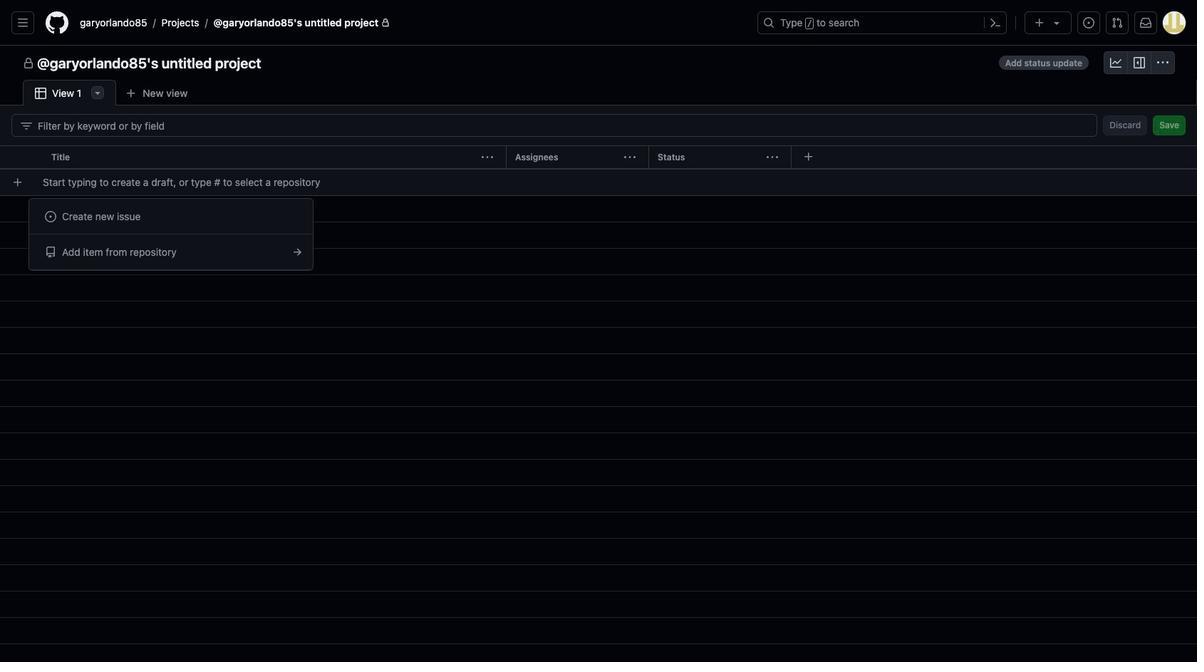 Task type: locate. For each thing, give the bounding box(es) containing it.
grid
[[0, 145, 1198, 662]]

project navigation
[[0, 46, 1198, 80]]

homepage image
[[46, 11, 68, 34]]

tab list
[[23, 80, 220, 106]]

cell
[[0, 145, 43, 170]]

tab panel
[[0, 106, 1198, 662]]

row
[[0, 145, 1198, 170], [6, 169, 1198, 195]]

row down assignees column options icon
[[6, 169, 1198, 195]]

title column options image
[[482, 152, 493, 163]]

1 column header from the left
[[43, 145, 512, 170]]

assignees column options image
[[624, 152, 636, 163]]

sc 9kayk9 0 image
[[1111, 57, 1122, 68], [1134, 57, 1146, 68], [21, 120, 32, 132], [45, 211, 56, 222], [292, 246, 303, 258]]

row down view filters 'region'
[[0, 145, 1198, 170]]

issue opened image
[[1084, 17, 1095, 29]]

sc 9kayk9 0 image inside view filters 'region'
[[21, 120, 32, 132]]

view filters region
[[11, 114, 1186, 137]]

2 column header from the left
[[506, 145, 654, 170]]

Filter by keyword or by field field
[[38, 115, 1086, 136]]

git pull request image
[[1112, 17, 1123, 29]]

list
[[74, 11, 749, 34]]

command palette image
[[990, 17, 1002, 29]]

plus image
[[1034, 17, 1046, 29]]

column header
[[43, 145, 512, 170], [506, 145, 654, 170], [649, 145, 797, 170]]

sc 9kayk9 0 image
[[1158, 57, 1169, 68], [23, 58, 34, 69], [35, 88, 46, 99], [45, 247, 56, 258]]



Task type: describe. For each thing, give the bounding box(es) containing it.
sc 9kayk9 0 image inside discovery suggestions list box
[[45, 247, 56, 258]]

lock image
[[381, 19, 390, 27]]

notifications image
[[1141, 17, 1152, 29]]

add field image
[[803, 151, 815, 163]]

create new item or add existing item image
[[12, 176, 24, 188]]

status column options image
[[767, 152, 778, 163]]

triangle down image
[[1051, 17, 1063, 29]]

Start typing to create a draft, or type hashtag to select a repository text field
[[29, 169, 1198, 195]]

discovery suggestions list box
[[29, 198, 314, 271]]

3 column header from the left
[[649, 145, 797, 170]]

view options for view 1 image
[[92, 87, 104, 98]]



Task type: vqa. For each thing, say whether or not it's contained in the screenshot.
list
yes



